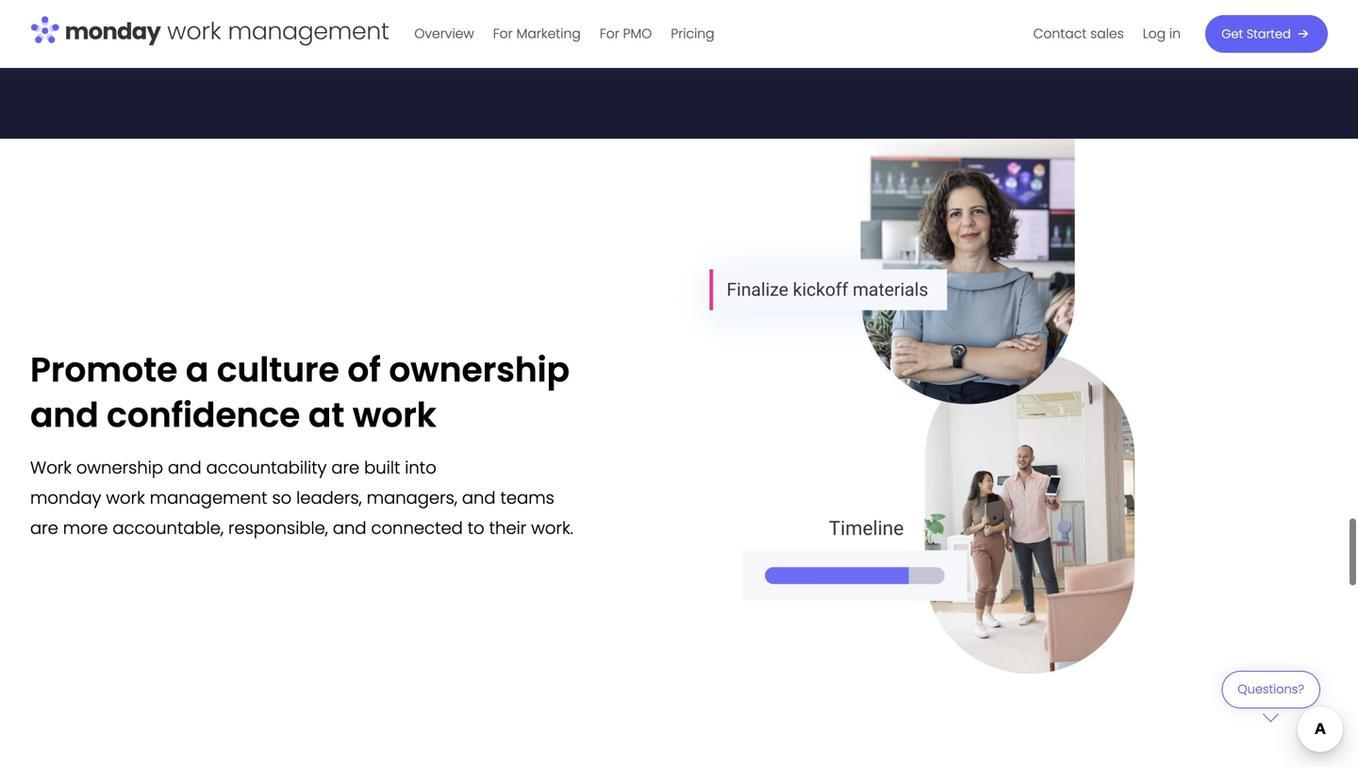 Task type: vqa. For each thing, say whether or not it's contained in the screenshot.
The Does within the HOW DOES OUR PRICING WORK? dropdown button
no



Task type: locate. For each thing, give the bounding box(es) containing it.
for for for marketing
[[493, 24, 513, 43]]

monday.com work management image
[[30, 12, 390, 52]]

1 for from the left
[[493, 24, 513, 43]]

overview
[[415, 24, 474, 43]]

contact sales
[[1034, 24, 1125, 43]]

1 vertical spatial work
[[106, 486, 145, 510]]

it management image
[[563, 0, 1257, 63]]

promote a culture of ownership and confidence at work
[[30, 346, 570, 439]]

and down leaders,
[[333, 516, 367, 540]]

0 horizontal spatial are
[[30, 516, 58, 540]]

and up work at the left bottom of the page
[[30, 391, 99, 439]]

work up built
[[353, 391, 437, 439]]

0 vertical spatial are
[[332, 456, 360, 480]]

promote
[[30, 346, 178, 393]]

ownership
[[389, 346, 570, 393], [76, 456, 163, 480]]

0 horizontal spatial for
[[493, 24, 513, 43]]

pmo
[[623, 24, 652, 43]]

and up the management
[[168, 456, 202, 480]]

2 for from the left
[[600, 24, 620, 43]]

get started
[[1222, 25, 1292, 42]]

so
[[272, 486, 292, 510]]

work up more
[[106, 486, 145, 510]]

are down monday
[[30, 516, 58, 540]]

for for for pmo
[[600, 24, 620, 43]]

for left pmo
[[600, 24, 620, 43]]

work inside work ownership and accountability are built into monday work management so leaders, managers, and teams are more accountable, responsible, and connected to their work.
[[106, 486, 145, 510]]

started
[[1247, 25, 1292, 42]]

management
[[150, 486, 268, 510]]

list
[[1024, 0, 1191, 68]]

are
[[332, 456, 360, 480], [30, 516, 58, 540]]

get started button
[[1206, 15, 1329, 53]]

1 horizontal spatial are
[[332, 456, 360, 480]]

accountable,
[[113, 516, 224, 540]]

0 horizontal spatial work
[[106, 486, 145, 510]]

work inside the promote a culture of ownership and confidence at work
[[353, 391, 437, 439]]

connected
[[371, 516, 463, 540]]

for left marketing at the left top of page
[[493, 24, 513, 43]]

of
[[348, 346, 381, 393]]

leaders,
[[296, 486, 362, 510]]

questions?
[[1238, 681, 1305, 698]]

pricing
[[671, 24, 715, 43]]

work for at
[[353, 391, 437, 439]]

0 vertical spatial work
[[353, 391, 437, 439]]

1 horizontal spatial work
[[353, 391, 437, 439]]

0 horizontal spatial ownership
[[76, 456, 163, 480]]

1 horizontal spatial ownership
[[389, 346, 570, 393]]

1 horizontal spatial for
[[600, 24, 620, 43]]

overview link
[[405, 19, 484, 49]]

1 vertical spatial ownership
[[76, 456, 163, 480]]

0 vertical spatial ownership
[[389, 346, 570, 393]]

pricing link
[[662, 19, 724, 49]]

and
[[30, 391, 99, 439], [168, 456, 202, 480], [462, 486, 496, 510], [333, 516, 367, 540]]

for
[[493, 24, 513, 43], [600, 24, 620, 43]]

their
[[489, 516, 527, 540]]

teams
[[501, 486, 555, 510]]

work
[[353, 391, 437, 439], [106, 486, 145, 510]]

for marketing
[[493, 24, 581, 43]]

are up leaders,
[[332, 456, 360, 480]]

sales
[[1091, 24, 1125, 43]]

marketing
[[517, 24, 581, 43]]

1 vertical spatial are
[[30, 516, 58, 540]]



Task type: describe. For each thing, give the bounding box(es) containing it.
questions? button
[[1222, 671, 1321, 722]]

confidence
[[107, 391, 300, 439]]

log
[[1144, 24, 1166, 43]]

work.
[[531, 516, 574, 540]]

contact sales link
[[1024, 19, 1134, 49]]

work
[[30, 456, 72, 480]]

culture
[[217, 346, 340, 393]]

log in link
[[1134, 19, 1191, 49]]

at
[[308, 391, 345, 439]]

contact
[[1034, 24, 1087, 43]]

main element
[[405, 0, 1329, 68]]

for pmo
[[600, 24, 652, 43]]

built
[[364, 456, 400, 480]]

log in
[[1144, 24, 1181, 43]]

for pmo link
[[591, 19, 662, 49]]

managers,
[[367, 486, 458, 510]]

ownership inside work ownership and accountability are built into monday work management so leaders, managers, and teams are more accountable, responsible, and connected to their work.
[[76, 456, 163, 480]]

and inside the promote a culture of ownership and confidence at work
[[30, 391, 99, 439]]

to
[[468, 516, 485, 540]]

monday
[[30, 486, 101, 510]]

a
[[186, 346, 209, 393]]

into
[[405, 456, 437, 480]]

list containing contact sales
[[1024, 0, 1191, 68]]

ownership inside the promote a culture of ownership and confidence at work
[[389, 346, 570, 393]]

work for monday
[[106, 486, 145, 510]]

get
[[1222, 25, 1244, 42]]

work ownership and accountability are built into monday work management so leaders, managers, and teams are more accountable, responsible, and connected to their work.
[[30, 456, 574, 540]]

more
[[63, 516, 108, 540]]

and up to
[[462, 486, 496, 510]]

accountability
[[206, 456, 327, 480]]

for marketing link
[[484, 19, 591, 49]]

in
[[1170, 24, 1181, 43]]

responsible,
[[228, 516, 328, 540]]



